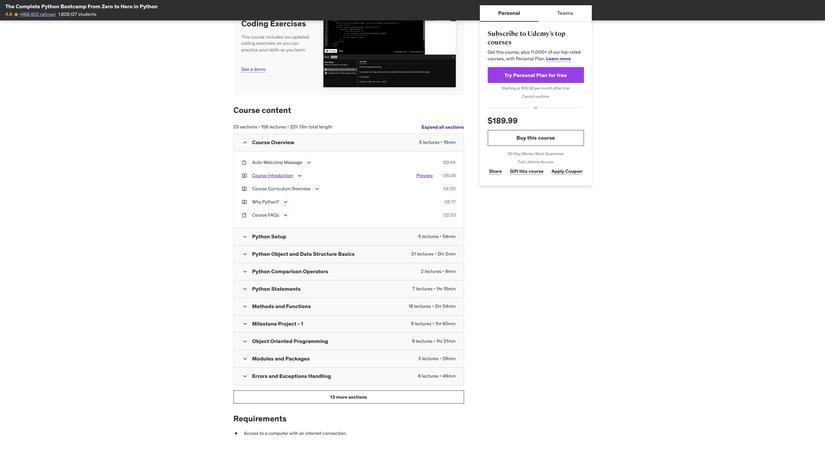 Task type: vqa. For each thing, say whether or not it's contained in the screenshot.
Plans & Pricing
no



Task type: locate. For each thing, give the bounding box(es) containing it.
0 vertical spatial a
[[250, 66, 253, 72]]

2 vertical spatial 1hr
[[437, 338, 443, 344]]

0 vertical spatial show lecture description image
[[296, 173, 303, 179]]

• left 46min
[[440, 373, 442, 379]]

2 horizontal spatial sections
[[445, 124, 464, 130]]

our inside this course includes our updated coding exercises so you can practice your skills as you learn.
[[284, 34, 291, 40]]

5 up 21 lectures • 2hr 2min
[[418, 234, 421, 240]]

to down requirements
[[260, 431, 264, 436]]

05:17
[[445, 199, 456, 205]]

python for python object and data structure basics
[[252, 251, 270, 257]]

object up the modules
[[252, 338, 269, 345]]

0 horizontal spatial more
[[336, 394, 347, 400]]

0 vertical spatial 1hr
[[437, 286, 443, 292]]

0 vertical spatial object
[[271, 251, 288, 257]]

after
[[554, 86, 562, 91]]

xsmall image down requirements
[[233, 431, 239, 437]]

54min up 2min
[[443, 234, 456, 240]]

1 vertical spatial more
[[336, 394, 347, 400]]

personal inside button
[[498, 10, 520, 16]]

lectures right 18
[[414, 303, 431, 309]]

show lecture description image for overview
[[314, 186, 321, 192]]

exercises
[[270, 18, 306, 29]]

21min
[[444, 338, 456, 344]]

course down why
[[252, 212, 267, 218]]

• left 29min
[[440, 356, 442, 362]]

1 vertical spatial with
[[289, 431, 298, 436]]

python down python setup at the bottom of the page
[[252, 251, 270, 257]]

auto-welcome message
[[252, 160, 302, 165]]

lectures for python comparison operators
[[425, 269, 441, 274]]

sections right all at the top right of page
[[445, 124, 464, 130]]

small image for modules and packages
[[242, 356, 248, 362]]

show lecture description image down message
[[296, 173, 303, 179]]

our right the of at top
[[553, 49, 560, 55]]

course down auto- at the top
[[252, 173, 267, 179]]

lectures right 7
[[416, 286, 433, 292]]

xsmall image
[[242, 199, 247, 205], [233, 431, 239, 437]]

course up why
[[252, 186, 267, 192]]

xsmall image
[[242, 160, 247, 166], [242, 173, 247, 179], [242, 186, 247, 192], [242, 212, 247, 219]]

1 small image from the top
[[242, 269, 248, 275]]

2 vertical spatial show lecture description image
[[282, 212, 289, 219]]

this for course,
[[496, 49, 504, 55]]

0 vertical spatial you
[[283, 40, 290, 46]]

course
[[251, 34, 265, 40], [538, 134, 555, 141], [529, 168, 544, 174]]

small image
[[242, 139, 248, 146], [242, 234, 248, 240], [242, 251, 248, 258], [242, 286, 248, 293], [242, 303, 248, 310], [242, 356, 248, 362]]

3 small image from the top
[[242, 251, 248, 258]]

exceptions
[[279, 373, 307, 380]]

lectures down expand on the right of page
[[423, 139, 440, 145]]

personal inside 'link'
[[513, 72, 535, 78]]

can
[[291, 40, 299, 46]]

overview down 23 sections • 156 lectures • 22h 13m total length
[[271, 139, 295, 146]]

• left 156
[[258, 124, 260, 130]]

modules and packages
[[252, 356, 310, 362]]

lectures for python setup
[[422, 234, 439, 240]]

• for python object and data structure basics
[[435, 251, 436, 257]]

2hr left 2min
[[438, 251, 444, 257]]

3 small image from the top
[[242, 338, 248, 345]]

54min up 40min
[[443, 303, 456, 309]]

0 vertical spatial 2hr
[[438, 251, 444, 257]]

1 vertical spatial course
[[538, 134, 555, 141]]

content
[[262, 105, 291, 115]]

python up methods
[[252, 286, 270, 292]]

lectures for python statements
[[416, 286, 433, 292]]

cancel
[[522, 94, 534, 99]]

to inside the subscribe to udemy's top courses
[[520, 30, 526, 38]]

course down 156
[[252, 139, 270, 146]]

9 lectures • 1hr 21min
[[412, 338, 456, 344]]

udemy's
[[528, 30, 554, 38]]

1 horizontal spatial a
[[265, 431, 267, 436]]

0 horizontal spatial object
[[252, 338, 269, 345]]

a left the computer at the left of page
[[265, 431, 267, 436]]

personal down plus
[[516, 56, 534, 62]]

length
[[319, 124, 332, 130]]

5 for course overview
[[419, 139, 422, 145]]

• for python statements
[[434, 286, 436, 292]]

to left udemy's
[[520, 30, 526, 38]]

18
[[409, 303, 413, 309]]

course inside button
[[252, 173, 267, 179]]

course up back
[[538, 134, 555, 141]]

python right in
[[140, 3, 158, 10]]

learn.
[[295, 47, 306, 53]]

our left updated
[[284, 34, 291, 40]]

object down setup
[[271, 251, 288, 257]]

xsmall image for course faqs
[[242, 212, 247, 219]]

lectures right 21 on the bottom of the page
[[417, 251, 434, 257]]

1 horizontal spatial object
[[271, 251, 288, 257]]

30-day money-back guarantee full lifetime access
[[508, 151, 564, 164]]

python left setup
[[252, 233, 270, 240]]

0 vertical spatial to
[[114, 3, 119, 10]]

this right buy
[[527, 134, 537, 141]]

1 vertical spatial show lecture description image
[[314, 186, 321, 192]]

2 vertical spatial this
[[519, 168, 528, 174]]

small image
[[242, 269, 248, 275], [242, 321, 248, 328], [242, 338, 248, 345], [242, 373, 248, 380]]

learn
[[546, 56, 559, 62]]

overview right curriculum
[[292, 186, 311, 192]]

more right 13
[[336, 394, 347, 400]]

1 vertical spatial 5
[[418, 234, 421, 240]]

setup
[[271, 233, 286, 240]]

see a demo
[[241, 66, 266, 72]]

• left 40min
[[433, 321, 434, 327]]

• left 2min
[[435, 251, 436, 257]]

2 horizontal spatial to
[[520, 30, 526, 38]]

0 vertical spatial more
[[560, 56, 571, 62]]

1 horizontal spatial access
[[541, 159, 553, 164]]

lectures up 21 lectures • 2hr 2min
[[422, 234, 439, 240]]

course down lifetime
[[529, 168, 544, 174]]

2 vertical spatial to
[[260, 431, 264, 436]]

xsmall image left why
[[242, 199, 247, 205]]

with inside get this course, plus 11,000+ of our top-rated courses, with personal plan.
[[506, 56, 515, 62]]

to right zero
[[114, 3, 119, 10]]

sections inside 13 more sections button
[[348, 394, 367, 400]]

1hr
[[437, 286, 443, 292], [435, 321, 441, 327], [437, 338, 443, 344]]

programming
[[294, 338, 328, 345]]

• for milestone project - 1
[[433, 321, 434, 327]]

to for subscribe to udemy's top courses
[[520, 30, 526, 38]]

with down course,
[[506, 56, 515, 62]]

• for modules and packages
[[440, 356, 442, 362]]

course up 23
[[233, 105, 260, 115]]

tab list
[[480, 5, 592, 22]]

2 vertical spatial personal
[[513, 72, 535, 78]]

1 vertical spatial 1hr
[[435, 321, 441, 327]]

show lecture description image for why python?
[[282, 199, 289, 206]]

3 xsmall image from the top
[[242, 186, 247, 192]]

0 horizontal spatial xsmall image
[[233, 431, 239, 437]]

• left 21min
[[434, 338, 435, 344]]

1 horizontal spatial show lecture description image
[[314, 186, 321, 192]]

1 horizontal spatial more
[[560, 56, 571, 62]]

1hr left 21min
[[437, 338, 443, 344]]

0 vertical spatial 5
[[419, 139, 422, 145]]

this inside $189.99 buy this course
[[527, 134, 537, 141]]

1 54min from the top
[[443, 234, 456, 240]]

personal inside get this course, plus 11,000+ of our top-rated courses, with personal plan.
[[516, 56, 534, 62]]

and left data
[[289, 251, 299, 257]]

156
[[261, 124, 268, 130]]

course for course curriculum overview
[[252, 186, 267, 192]]

0 vertical spatial this
[[496, 49, 504, 55]]

2 small image from the top
[[242, 321, 248, 328]]

1 horizontal spatial sections
[[348, 394, 367, 400]]

our
[[284, 34, 291, 40], [553, 49, 560, 55]]

18 lectures • 2hr 54min
[[409, 303, 456, 309]]

lectures down 18 lectures • 2hr 54min
[[415, 321, 432, 327]]

1hr left 15min
[[437, 286, 443, 292]]

python up python statements
[[252, 268, 270, 275]]

1 xsmall image from the top
[[242, 160, 247, 166]]

expand all sections button
[[422, 121, 464, 134]]

1 vertical spatial this
[[527, 134, 537, 141]]

and right errors
[[269, 373, 278, 380]]

0 horizontal spatial show lecture description image
[[306, 160, 312, 166]]

1 vertical spatial to
[[520, 30, 526, 38]]

sections inside expand all sections dropdown button
[[445, 124, 464, 130]]

5 lectures • 19min
[[419, 139, 456, 145]]

expand
[[422, 124, 438, 130]]

and right methods
[[275, 303, 285, 310]]

personal up $16.58
[[513, 72, 535, 78]]

lectures right 3
[[422, 356, 439, 362]]

this right the "gift"
[[519, 168, 528, 174]]

more for learn
[[560, 56, 571, 62]]

• left 15min
[[434, 286, 436, 292]]

course content
[[233, 105, 291, 115]]

1 horizontal spatial with
[[506, 56, 515, 62]]

0 horizontal spatial to
[[114, 3, 119, 10]]

to
[[114, 3, 119, 10], [520, 30, 526, 38], [260, 431, 264, 436]]

2 vertical spatial course
[[529, 168, 544, 174]]

xsmall image for auto-welcome message
[[242, 160, 247, 166]]

0 vertical spatial show lecture description image
[[306, 160, 312, 166]]

handling
[[308, 373, 331, 380]]

show lecture description image
[[296, 173, 303, 179], [282, 199, 289, 206], [282, 212, 289, 219]]

connection.
[[323, 431, 347, 436]]

1 horizontal spatial xsmall image
[[242, 199, 247, 205]]

1 vertical spatial access
[[244, 431, 259, 436]]

30-
[[508, 151, 514, 156]]

operators
[[303, 268, 328, 275]]

sections right 13
[[348, 394, 367, 400]]

small image for course overview
[[242, 139, 248, 146]]

show lecture description image right faqs
[[282, 212, 289, 219]]

requirements
[[233, 414, 287, 424]]

xsmall image for course curriculum overview
[[242, 186, 247, 192]]

23 sections • 156 lectures • 22h 13m total length
[[233, 124, 332, 130]]

try
[[505, 72, 512, 78]]

zero
[[102, 3, 113, 10]]

show lecture description image
[[306, 160, 312, 166], [314, 186, 321, 192]]

lectures
[[270, 124, 286, 130], [423, 139, 440, 145], [422, 234, 439, 240], [417, 251, 434, 257], [425, 269, 441, 274], [416, 286, 433, 292], [414, 303, 431, 309], [415, 321, 432, 327], [416, 338, 433, 344], [422, 356, 439, 362], [422, 373, 439, 379]]

5 lectures • 54min
[[418, 234, 456, 240]]

course
[[233, 105, 260, 115], [252, 139, 270, 146], [252, 173, 267, 179], [252, 186, 267, 192], [252, 212, 267, 218]]

9 down 18
[[411, 321, 414, 327]]

starting at $16.58 per month after trial cancel anytime
[[502, 86, 570, 99]]

• left 19min
[[441, 139, 442, 145]]

more down 'top-'
[[560, 56, 571, 62]]

course inside this course includes our updated coding exercises so you can practice your skills as you learn.
[[251, 34, 265, 40]]

0 vertical spatial 9
[[411, 321, 414, 327]]

you right so
[[283, 40, 290, 46]]

more inside button
[[336, 394, 347, 400]]

1 vertical spatial 2hr
[[435, 303, 442, 309]]

this up courses,
[[496, 49, 504, 55]]

with
[[506, 56, 515, 62], [289, 431, 298, 436]]

packages
[[285, 356, 310, 362]]

course introduction
[[252, 173, 293, 179]]

computer
[[269, 431, 288, 436]]

access
[[541, 159, 553, 164], [244, 431, 259, 436]]

gift this course link
[[509, 165, 545, 178]]

0 vertical spatial 54min
[[443, 234, 456, 240]]

course for course faqs
[[252, 212, 267, 218]]

• up 21 lectures • 2hr 2min
[[440, 234, 442, 240]]

1
[[301, 321, 303, 327]]

python statements
[[252, 286, 301, 292]]

gift this course
[[510, 168, 544, 174]]

why
[[252, 199, 261, 205]]

1 vertical spatial object
[[252, 338, 269, 345]]

comparison
[[271, 268, 302, 275]]

free
[[557, 72, 567, 78]]

of
[[548, 49, 552, 55]]

2min
[[445, 251, 456, 257]]

and for exceptions
[[269, 373, 278, 380]]

1 vertical spatial personal
[[516, 56, 534, 62]]

1hr left 40min
[[435, 321, 441, 327]]

so
[[277, 40, 282, 46]]

0 horizontal spatial with
[[289, 431, 298, 436]]

9 down 9 lectures • 1hr 40min
[[412, 338, 415, 344]]

0 vertical spatial our
[[284, 34, 291, 40]]

0 vertical spatial access
[[541, 159, 553, 164]]

4 small image from the top
[[242, 286, 248, 293]]

personal
[[498, 10, 520, 16], [516, 56, 534, 62], [513, 72, 535, 78]]

1 vertical spatial show lecture description image
[[282, 199, 289, 206]]

1 vertical spatial 54min
[[443, 303, 456, 309]]

top-
[[561, 49, 570, 55]]

• for course overview
[[441, 139, 442, 145]]

complete
[[16, 3, 40, 10]]

lectures right 2
[[425, 269, 441, 274]]

0 vertical spatial course
[[251, 34, 265, 40]]

1 horizontal spatial our
[[553, 49, 560, 55]]

4 xsmall image from the top
[[242, 212, 247, 219]]

00:44
[[443, 160, 456, 165]]

0 vertical spatial with
[[506, 56, 515, 62]]

• left 9min
[[443, 269, 444, 274]]

2
[[421, 269, 424, 274]]

course faqs
[[252, 212, 279, 218]]

0 vertical spatial personal
[[498, 10, 520, 16]]

lectures right 156
[[270, 124, 286, 130]]

skills
[[269, 47, 279, 53]]

2hr down 7 lectures • 1hr 15min
[[435, 303, 442, 309]]

share button
[[488, 165, 503, 178]]

access down back
[[541, 159, 553, 164]]

lectures up 3
[[416, 338, 433, 344]]

46min
[[443, 373, 456, 379]]

a right see
[[250, 66, 253, 72]]

small image for methods and functions
[[242, 303, 248, 310]]

1,828,127 students
[[58, 11, 96, 17]]

2hr for python object and data structure basics
[[438, 251, 444, 257]]

and right the modules
[[275, 356, 284, 362]]

personal up subscribe
[[498, 10, 520, 16]]

6 small image from the top
[[242, 356, 248, 362]]

overview
[[271, 139, 295, 146], [292, 186, 311, 192]]

• for python setup
[[440, 234, 442, 240]]

$189.99
[[488, 116, 518, 126]]

1 small image from the top
[[242, 139, 248, 146]]

trial
[[563, 86, 570, 91]]

with left an
[[289, 431, 298, 436]]

2 xsmall image from the top
[[242, 173, 247, 179]]

internet
[[305, 431, 322, 436]]

access down requirements
[[244, 431, 259, 436]]

• up 9 lectures • 1hr 40min
[[432, 303, 434, 309]]

this inside get this course, plus 11,000+ of our top-rated courses, with personal plan.
[[496, 49, 504, 55]]

lectures right 6
[[422, 373, 439, 379]]

0 horizontal spatial access
[[244, 431, 259, 436]]

sections right 23
[[240, 124, 257, 130]]

course up exercises
[[251, 34, 265, 40]]

you
[[283, 40, 290, 46], [286, 47, 294, 53]]

1 vertical spatial 9
[[412, 338, 415, 344]]

2 small image from the top
[[242, 234, 248, 240]]

small image for errors
[[242, 373, 248, 380]]

1 horizontal spatial to
[[260, 431, 264, 436]]

show lecture description image down course curriculum overview
[[282, 199, 289, 206]]

you right as
[[286, 47, 294, 53]]

1 vertical spatial xsmall image
[[233, 431, 239, 437]]

course for course content
[[233, 105, 260, 115]]

0 horizontal spatial our
[[284, 34, 291, 40]]

5 small image from the top
[[242, 303, 248, 310]]

1 vertical spatial our
[[553, 49, 560, 55]]

access inside 30-day money-back guarantee full lifetime access
[[541, 159, 553, 164]]

4 small image from the top
[[242, 373, 248, 380]]

5 down expand on the right of page
[[419, 139, 422, 145]]



Task type: describe. For each thing, give the bounding box(es) containing it.
statements
[[271, 286, 301, 292]]

1 vertical spatial overview
[[292, 186, 311, 192]]

2hr for methods and functions
[[435, 303, 442, 309]]

our inside get this course, plus 11,000+ of our top-rated courses, with personal plan.
[[553, 49, 560, 55]]

lectures for methods and functions
[[414, 303, 431, 309]]

updated
[[292, 34, 309, 40]]

buy this course button
[[488, 130, 584, 146]]

04:00
[[443, 186, 456, 192]]

course for course overview
[[252, 139, 270, 146]]

• left "22h 13m"
[[287, 124, 289, 130]]

methods
[[252, 303, 274, 310]]

more for 13
[[336, 394, 347, 400]]

• for python comparison operators
[[443, 269, 444, 274]]

demo
[[254, 66, 266, 72]]

lectures for object oriented programming
[[416, 338, 433, 344]]

the
[[5, 3, 15, 10]]

sections for 13 more sections
[[348, 394, 367, 400]]

course curriculum overview
[[252, 186, 311, 192]]

• for object oriented programming
[[434, 338, 435, 344]]

python?
[[262, 199, 279, 205]]

small image for milestone
[[242, 321, 248, 328]]

and for functions
[[275, 303, 285, 310]]

auto-
[[252, 160, 264, 165]]

structure
[[313, 251, 337, 257]]

$16.58
[[522, 86, 534, 91]]

why python?
[[252, 199, 279, 205]]

for
[[549, 72, 556, 78]]

lectures for modules and packages
[[422, 356, 439, 362]]

6
[[418, 373, 421, 379]]

full
[[518, 159, 525, 164]]

plan.
[[535, 56, 545, 62]]

your
[[259, 47, 268, 53]]

1 vertical spatial you
[[286, 47, 294, 53]]

and for packages
[[275, 356, 284, 362]]

students
[[78, 11, 96, 17]]

milestone project - 1
[[252, 321, 303, 327]]

(488,402 ratings)
[[20, 11, 56, 17]]

02:33
[[444, 212, 456, 218]]

1hr for -
[[435, 321, 441, 327]]

small image for python object and data structure basics
[[242, 251, 248, 258]]

at
[[517, 86, 521, 91]]

0 horizontal spatial sections
[[240, 124, 257, 130]]

day
[[514, 151, 521, 156]]

course,
[[505, 49, 520, 55]]

python for python statements
[[252, 286, 270, 292]]

21 lectures • 2hr 2min
[[411, 251, 456, 257]]

23
[[233, 124, 239, 130]]

5 for python setup
[[418, 234, 421, 240]]

9 for milestone project - 1
[[411, 321, 414, 327]]

13 more sections button
[[233, 391, 464, 404]]

$189.99 buy this course
[[488, 116, 555, 141]]

an
[[299, 431, 304, 436]]

to for access to a computer with an internet connection.
[[260, 431, 264, 436]]

small image for python statements
[[242, 286, 248, 293]]

errors
[[252, 373, 268, 380]]

0 vertical spatial overview
[[271, 139, 295, 146]]

exercises
[[256, 40, 276, 46]]

course introduction button
[[252, 173, 293, 181]]

rated
[[570, 49, 581, 55]]

plus
[[521, 49, 530, 55]]

course inside $189.99 buy this course
[[538, 134, 555, 141]]

2 54min from the top
[[443, 303, 456, 309]]

python up ratings)
[[41, 3, 59, 10]]

message
[[284, 160, 302, 165]]

try personal plan for free link
[[488, 67, 584, 83]]

lifetime
[[525, 159, 540, 164]]

subscribe to udemy's top courses
[[488, 30, 566, 46]]

1,828,127
[[58, 11, 77, 17]]

plan
[[536, 72, 548, 78]]

6 lectures • 46min
[[418, 373, 456, 379]]

9 for object oriented programming
[[412, 338, 415, 344]]

learn more link
[[546, 56, 571, 62]]

lectures for errors and exceptions handling
[[422, 373, 439, 379]]

coupon
[[565, 168, 583, 174]]

(488,402
[[20, 11, 39, 17]]

7
[[412, 286, 415, 292]]

python setup
[[252, 233, 286, 240]]

see a demo link
[[241, 61, 266, 73]]

1hr for programming
[[437, 338, 443, 344]]

courses
[[488, 38, 512, 46]]

this for course
[[519, 168, 528, 174]]

40min
[[442, 321, 456, 327]]

basics
[[338, 251, 355, 257]]

or
[[534, 105, 538, 110]]

3
[[418, 356, 421, 362]]

gift
[[510, 168, 518, 174]]

show lecture description image for course faqs
[[282, 212, 289, 219]]

coding exercises
[[241, 18, 306, 29]]

• for methods and functions
[[432, 303, 434, 309]]

python for python setup
[[252, 233, 270, 240]]

teams button
[[539, 5, 592, 21]]

course for course introduction
[[252, 173, 267, 179]]

22h 13m
[[290, 124, 308, 130]]

curriculum
[[268, 186, 291, 192]]

top
[[555, 30, 566, 38]]

11,000+
[[531, 49, 547, 55]]

errors and exceptions handling
[[252, 373, 331, 380]]

as
[[281, 47, 285, 53]]

courses,
[[488, 56, 505, 62]]

• for errors and exceptions handling
[[440, 373, 442, 379]]

python for python comparison operators
[[252, 268, 270, 275]]

oriented
[[270, 338, 292, 345]]

2 lectures • 9min
[[421, 269, 456, 274]]

show lecture description image for message
[[306, 160, 312, 166]]

includes
[[266, 34, 283, 40]]

get this course, plus 11,000+ of our top-rated courses, with personal plan.
[[488, 49, 581, 62]]

1 vertical spatial a
[[265, 431, 267, 436]]

back
[[535, 151, 544, 156]]

lectures for course overview
[[423, 139, 440, 145]]

9min
[[445, 269, 456, 274]]

9 lectures • 1hr 40min
[[411, 321, 456, 327]]

sections for expand all sections
[[445, 124, 464, 130]]

modules
[[252, 356, 274, 362]]

ratings)
[[40, 11, 56, 17]]

all
[[439, 124, 444, 130]]

lectures for python object and data structure basics
[[417, 251, 434, 257]]

functions
[[286, 303, 311, 310]]

bootcamp
[[60, 3, 86, 10]]

object oriented programming
[[252, 338, 328, 345]]

lectures for milestone project - 1
[[415, 321, 432, 327]]

small image for python
[[242, 269, 248, 275]]

0 horizontal spatial a
[[250, 66, 253, 72]]

small image for object
[[242, 338, 248, 345]]

small image for python setup
[[242, 234, 248, 240]]

learn more
[[546, 56, 571, 62]]

0 vertical spatial xsmall image
[[242, 199, 247, 205]]

3 lectures • 29min
[[418, 356, 456, 362]]

milestone
[[252, 321, 277, 327]]

21
[[411, 251, 416, 257]]

tab list containing personal
[[480, 5, 592, 22]]

19min
[[444, 139, 456, 145]]

13
[[330, 394, 335, 400]]



